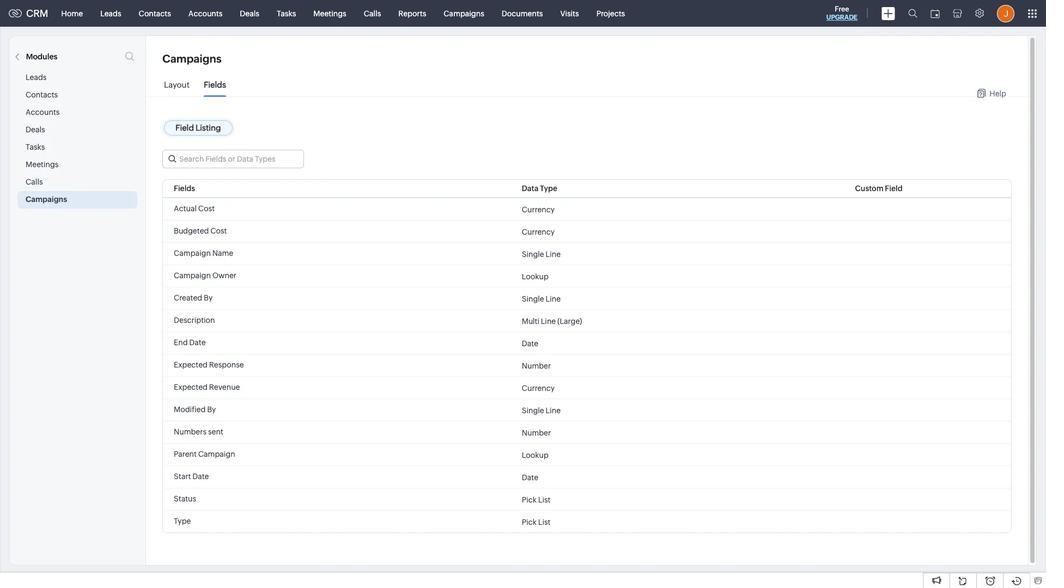 Task type: locate. For each thing, give the bounding box(es) containing it.
2 single from the top
[[522, 295, 544, 303]]

created by
[[174, 294, 213, 303]]

tasks
[[277, 9, 296, 18], [26, 143, 45, 152]]

1 single line from the top
[[522, 250, 561, 259]]

start date
[[174, 473, 209, 481]]

response
[[209, 361, 244, 370]]

by right created
[[204, 294, 213, 303]]

fields up the actual
[[174, 184, 195, 193]]

1 vertical spatial cost
[[211, 227, 227, 235]]

deals
[[240, 9, 259, 18], [26, 125, 45, 134]]

cost right the actual
[[198, 204, 215, 213]]

contacts link
[[130, 0, 180, 26]]

currency for expected revenue
[[522, 384, 555, 393]]

0 vertical spatial by
[[204, 294, 213, 303]]

accounts inside 'link'
[[189, 9, 223, 18]]

0 vertical spatial type
[[540, 184, 558, 193]]

type down status
[[174, 517, 191, 526]]

0 horizontal spatial tasks
[[26, 143, 45, 152]]

1 horizontal spatial deals
[[240, 9, 259, 18]]

0 vertical spatial deals
[[240, 9, 259, 18]]

2 pick from the top
[[522, 518, 537, 527]]

0 vertical spatial currency
[[522, 205, 555, 214]]

1 vertical spatial lookup
[[522, 451, 549, 460]]

0 vertical spatial number
[[522, 362, 551, 370]]

1 vertical spatial pick list
[[522, 518, 551, 527]]

expected
[[174, 361, 208, 370], [174, 383, 208, 392]]

1 vertical spatial by
[[207, 406, 216, 414]]

0 vertical spatial pick list
[[522, 496, 551, 505]]

1 vertical spatial type
[[174, 517, 191, 526]]

leads
[[100, 9, 121, 18], [26, 73, 47, 82]]

0 vertical spatial lookup
[[522, 272, 549, 281]]

campaign
[[174, 249, 211, 258], [174, 271, 211, 280], [198, 450, 235, 459]]

parent campaign
[[174, 450, 235, 459]]

status
[[174, 495, 196, 504]]

owner
[[212, 271, 237, 280]]

expected down end date
[[174, 361, 208, 370]]

expected revenue
[[174, 383, 240, 392]]

0 vertical spatial contacts
[[139, 9, 171, 18]]

1 pick from the top
[[522, 496, 537, 505]]

3 single from the top
[[522, 406, 544, 415]]

0 vertical spatial single line
[[522, 250, 561, 259]]

actual
[[174, 204, 197, 213]]

2 vertical spatial campaigns
[[26, 195, 67, 204]]

0 vertical spatial tasks
[[277, 9, 296, 18]]

leads link
[[92, 0, 130, 26]]

calls
[[364, 9, 381, 18], [26, 178, 43, 186]]

0 vertical spatial meetings
[[314, 9, 347, 18]]

campaign down sent at the bottom
[[198, 450, 235, 459]]

3 currency from the top
[[522, 384, 555, 393]]

1 vertical spatial list
[[538, 518, 551, 527]]

leads right home link
[[100, 9, 121, 18]]

0 vertical spatial campaign
[[174, 249, 211, 258]]

actual cost
[[174, 204, 215, 213]]

2 vertical spatial single line
[[522, 406, 561, 415]]

0 vertical spatial calls
[[364, 9, 381, 18]]

documents link
[[493, 0, 552, 26]]

accounts
[[189, 9, 223, 18], [26, 108, 60, 117]]

contacts
[[139, 9, 171, 18], [26, 90, 58, 99]]

0 vertical spatial leads
[[100, 9, 121, 18]]

1 single from the top
[[522, 250, 544, 259]]

campaign up "created by"
[[174, 271, 211, 280]]

2 horizontal spatial campaigns
[[444, 9, 485, 18]]

2 vertical spatial currency
[[522, 384, 555, 393]]

1 horizontal spatial calls
[[364, 9, 381, 18]]

budgeted cost
[[174, 227, 227, 235]]

profile element
[[991, 0, 1022, 26]]

1 vertical spatial fields
[[174, 184, 195, 193]]

0 horizontal spatial leads
[[26, 73, 47, 82]]

1 vertical spatial number
[[522, 429, 551, 437]]

1 vertical spatial calls
[[26, 178, 43, 186]]

sent
[[208, 428, 223, 437]]

1 pick list from the top
[[522, 496, 551, 505]]

1 horizontal spatial fields
[[204, 80, 226, 89]]

accounts link
[[180, 0, 231, 26]]

1 vertical spatial single line
[[522, 295, 561, 303]]

0 vertical spatial pick
[[522, 496, 537, 505]]

campaign for campaign name
[[174, 249, 211, 258]]

2 vertical spatial campaign
[[198, 450, 235, 459]]

revenue
[[209, 383, 240, 392]]

1 horizontal spatial tasks
[[277, 9, 296, 18]]

name
[[212, 249, 233, 258]]

single line
[[522, 250, 561, 259], [522, 295, 561, 303], [522, 406, 561, 415]]

3 single line from the top
[[522, 406, 561, 415]]

type
[[540, 184, 558, 193], [174, 517, 191, 526]]

line
[[546, 250, 561, 259], [546, 295, 561, 303], [541, 317, 556, 326], [546, 406, 561, 415]]

1 vertical spatial single
[[522, 295, 544, 303]]

by for modified by
[[207, 406, 216, 414]]

1 number from the top
[[522, 362, 551, 370]]

list
[[538, 496, 551, 505], [538, 518, 551, 527]]

2 pick list from the top
[[522, 518, 551, 527]]

1 vertical spatial contacts
[[26, 90, 58, 99]]

fields link
[[204, 80, 226, 98]]

pick list for status
[[522, 496, 551, 505]]

2 vertical spatial single
[[522, 406, 544, 415]]

0 horizontal spatial type
[[174, 517, 191, 526]]

1 vertical spatial currency
[[522, 228, 555, 236]]

crm
[[26, 8, 48, 19]]

search image
[[909, 9, 918, 18]]

1 vertical spatial tasks
[[26, 143, 45, 152]]

campaign down budgeted
[[174, 249, 211, 258]]

date
[[189, 339, 206, 347], [522, 339, 539, 348], [193, 473, 209, 481], [522, 473, 539, 482]]

1 currency from the top
[[522, 205, 555, 214]]

1 vertical spatial pick
[[522, 518, 537, 527]]

campaigns
[[444, 9, 485, 18], [162, 52, 222, 65], [26, 195, 67, 204]]

by right the "modified"
[[207, 406, 216, 414]]

layout link
[[164, 80, 190, 98]]

single line for modified by
[[522, 406, 561, 415]]

data type
[[522, 184, 558, 193]]

modified by
[[174, 406, 216, 414]]

calls link
[[355, 0, 390, 26]]

modules
[[26, 52, 58, 61]]

lookup for campaign owner
[[522, 272, 549, 281]]

cost for actual cost
[[198, 204, 215, 213]]

0 vertical spatial cost
[[198, 204, 215, 213]]

home
[[61, 9, 83, 18]]

lookup
[[522, 272, 549, 281], [522, 451, 549, 460]]

1 list from the top
[[538, 496, 551, 505]]

2 expected from the top
[[174, 383, 208, 392]]

currency for budgeted cost
[[522, 228, 555, 236]]

reports
[[399, 9, 426, 18]]

cost for budgeted cost
[[211, 227, 227, 235]]

2 currency from the top
[[522, 228, 555, 236]]

single line for campaign name
[[522, 250, 561, 259]]

modified
[[174, 406, 206, 414]]

by
[[204, 294, 213, 303], [207, 406, 216, 414]]

fields right layout
[[204, 80, 226, 89]]

0 horizontal spatial deals
[[26, 125, 45, 134]]

pick
[[522, 496, 537, 505], [522, 518, 537, 527]]

Search Fields or Data Types text field
[[163, 150, 304, 168]]

0 horizontal spatial campaigns
[[26, 195, 67, 204]]

0 horizontal spatial meetings
[[26, 160, 59, 169]]

contacts right "leads" link
[[139, 9, 171, 18]]

1 vertical spatial meetings
[[26, 160, 59, 169]]

type right data
[[540, 184, 558, 193]]

1 expected from the top
[[174, 361, 208, 370]]

single for created by
[[522, 295, 544, 303]]

2 list from the top
[[538, 518, 551, 527]]

layout
[[164, 80, 190, 89]]

0 horizontal spatial fields
[[174, 184, 195, 193]]

visits link
[[552, 0, 588, 26]]

2 lookup from the top
[[522, 451, 549, 460]]

free upgrade
[[827, 5, 858, 21]]

contacts down modules
[[26, 90, 58, 99]]

budgeted
[[174, 227, 209, 235]]

2 number from the top
[[522, 429, 551, 437]]

1 horizontal spatial accounts
[[189, 9, 223, 18]]

0 vertical spatial single
[[522, 250, 544, 259]]

number
[[522, 362, 551, 370], [522, 429, 551, 437]]

2 single line from the top
[[522, 295, 561, 303]]

fields
[[204, 80, 226, 89], [174, 184, 195, 193]]

leads down modules
[[26, 73, 47, 82]]

1 vertical spatial campaign
[[174, 271, 211, 280]]

pick list
[[522, 496, 551, 505], [522, 518, 551, 527]]

1 vertical spatial campaigns
[[162, 52, 222, 65]]

0 horizontal spatial accounts
[[26, 108, 60, 117]]

expected up the "modified"
[[174, 383, 208, 392]]

cost
[[198, 204, 215, 213], [211, 227, 227, 235]]

currency
[[522, 205, 555, 214], [522, 228, 555, 236], [522, 384, 555, 393]]

0 vertical spatial expected
[[174, 361, 208, 370]]

0 vertical spatial fields
[[204, 80, 226, 89]]

0 vertical spatial list
[[538, 496, 551, 505]]

1 vertical spatial leads
[[26, 73, 47, 82]]

1 vertical spatial expected
[[174, 383, 208, 392]]

0 vertical spatial campaigns
[[444, 9, 485, 18]]

numbers
[[174, 428, 207, 437]]

list for status
[[538, 496, 551, 505]]

1 lookup from the top
[[522, 272, 549, 281]]

cost up name
[[211, 227, 227, 235]]

meetings
[[314, 9, 347, 18], [26, 160, 59, 169]]

campaign name
[[174, 249, 233, 258]]

0 vertical spatial accounts
[[189, 9, 223, 18]]

single
[[522, 250, 544, 259], [522, 295, 544, 303], [522, 406, 544, 415]]



Task type: vqa. For each thing, say whether or not it's contained in the screenshot.
Campaign associated with Campaign Name
yes



Task type: describe. For each thing, give the bounding box(es) containing it.
single for modified by
[[522, 406, 544, 415]]

pick for type
[[522, 518, 537, 527]]

field
[[885, 184, 903, 193]]

deals inside deals link
[[240, 9, 259, 18]]

upgrade
[[827, 14, 858, 21]]

free
[[835, 5, 850, 13]]

help
[[990, 89, 1007, 98]]

deals link
[[231, 0, 268, 26]]

create menu element
[[875, 0, 902, 26]]

1 horizontal spatial type
[[540, 184, 558, 193]]

currency for actual cost
[[522, 205, 555, 214]]

projects
[[597, 9, 625, 18]]

documents
[[502, 9, 543, 18]]

created
[[174, 294, 202, 303]]

campaigns link
[[435, 0, 493, 26]]

multi line (large)
[[522, 317, 582, 326]]

1 horizontal spatial contacts
[[139, 9, 171, 18]]

by for created by
[[204, 294, 213, 303]]

lookup for parent campaign
[[522, 451, 549, 460]]

campaign for campaign owner
[[174, 271, 211, 280]]

numbers sent
[[174, 428, 223, 437]]

calendar image
[[931, 9, 940, 18]]

crm link
[[9, 8, 48, 19]]

create menu image
[[882, 7, 896, 20]]

0 horizontal spatial contacts
[[26, 90, 58, 99]]

list for type
[[538, 518, 551, 527]]

pick for status
[[522, 496, 537, 505]]

data
[[522, 184, 539, 193]]

0 horizontal spatial calls
[[26, 178, 43, 186]]

line for campaign
[[546, 250, 561, 259]]

1 horizontal spatial campaigns
[[162, 52, 222, 65]]

description
[[174, 316, 215, 325]]

reports link
[[390, 0, 435, 26]]

multi
[[522, 317, 540, 326]]

tasks link
[[268, 0, 305, 26]]

visits
[[561, 9, 579, 18]]

campaign owner
[[174, 271, 237, 280]]

1 vertical spatial accounts
[[26, 108, 60, 117]]

line for modified
[[546, 406, 561, 415]]

number for expected response
[[522, 362, 551, 370]]

end
[[174, 339, 188, 347]]

search element
[[902, 0, 925, 27]]

start
[[174, 473, 191, 481]]

end date
[[174, 339, 206, 347]]

(large)
[[558, 317, 582, 326]]

single line for created by
[[522, 295, 561, 303]]

single for campaign name
[[522, 250, 544, 259]]

pick list for type
[[522, 518, 551, 527]]

custom field
[[856, 184, 903, 193]]

number for numbers sent
[[522, 429, 551, 437]]

profile image
[[998, 5, 1015, 22]]

projects link
[[588, 0, 634, 26]]

expected for expected revenue
[[174, 383, 208, 392]]

expected for expected response
[[174, 361, 208, 370]]

1 horizontal spatial leads
[[100, 9, 121, 18]]

1 vertical spatial deals
[[26, 125, 45, 134]]

custom
[[856, 184, 884, 193]]

1 horizontal spatial meetings
[[314, 9, 347, 18]]

expected response
[[174, 361, 244, 370]]

line for created
[[546, 295, 561, 303]]

meetings link
[[305, 0, 355, 26]]

parent
[[174, 450, 197, 459]]

home link
[[53, 0, 92, 26]]



